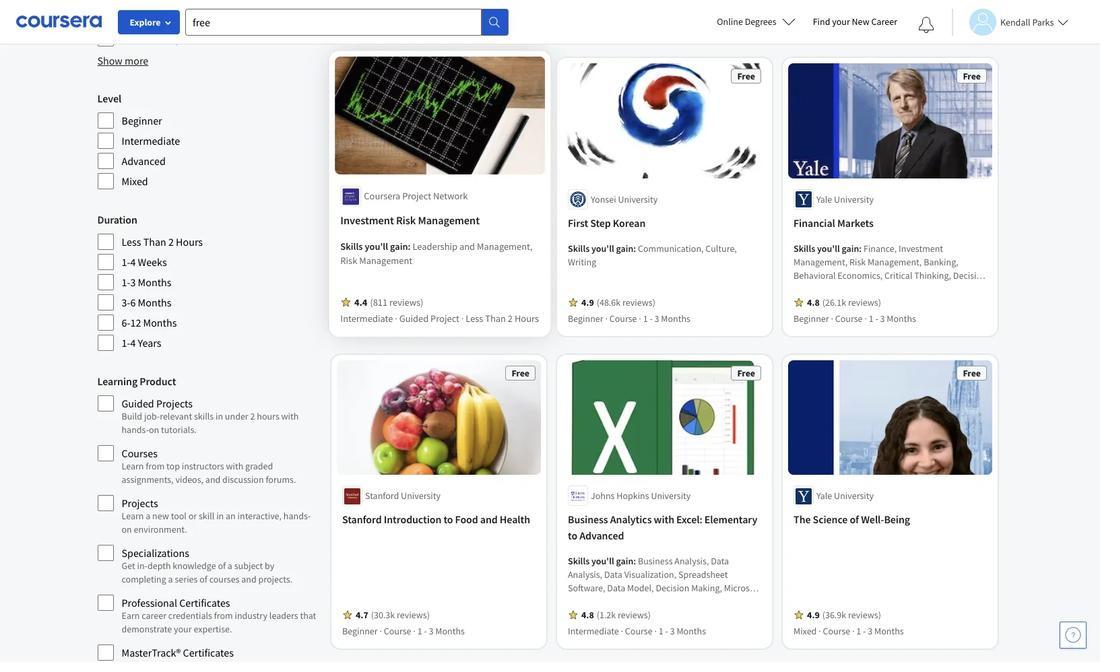 Task type: vqa. For each thing, say whether or not it's contained in the screenshot.


Task type: locate. For each thing, give the bounding box(es) containing it.
1 vertical spatial data
[[604, 569, 622, 581]]

4.4
[[354, 297, 367, 309]]

on inside learn a new tool or skill in an interactive, hands- on environment.
[[122, 524, 132, 536]]

course for business analytics with excel: elementary to advanced
[[625, 626, 652, 638]]

you'll up writing
[[591, 242, 614, 255]]

reviews) down economics,
[[848, 296, 881, 309]]

course for financial markets
[[835, 313, 863, 325]]

2 inside duration group
[[168, 235, 174, 249]]

hands- inside build job-relevant skills in under 2 hours with hands-on tutorials.
[[122, 424, 149, 436]]

1 vertical spatial business
[[638, 555, 672, 568]]

analysis,
[[864, 283, 898, 295], [674, 555, 709, 568], [568, 569, 602, 581], [624, 596, 659, 608]]

yale university for science
[[816, 490, 874, 502]]

data
[[711, 555, 729, 568], [604, 569, 622, 581], [607, 582, 625, 595]]

3 up 6
[[130, 276, 136, 289]]

1 horizontal spatial to
[[568, 529, 577, 543]]

beginner down more
[[122, 114, 162, 127]]

0 vertical spatial 4
[[130, 255, 136, 269]]

business inside business analytics with excel: elementary to advanced
[[568, 513, 608, 526]]

leadership down 'investment risk management' link
[[412, 241, 457, 254]]

making, inside business analysis, data analysis, data visualization, spreadsheet software, data model, decision making, microsoft excel, process analysis, statistical visualization
[[691, 582, 722, 595]]

3 for 4.9 (48.6k reviews)
[[654, 313, 659, 325]]

mixed inside 'level' group
[[122, 175, 148, 188]]

1 horizontal spatial of
[[218, 560, 226, 572]]

in inside learn a new tool or skill in an interactive, hands- on environment.
[[216, 510, 224, 522]]

decision inside finance, investment management, risk management, banking, behavioral economics, critical thinking, decision making, financial analysis, innovation, underwriting, leadership and management
[[953, 269, 987, 282]]

0 horizontal spatial leadership
[[412, 241, 457, 254]]

excel:
[[676, 513, 702, 526]]

2 horizontal spatial management
[[913, 296, 964, 309]]

: for analytics
[[633, 555, 636, 568]]

1 vertical spatial advanced
[[579, 529, 624, 543]]

0 vertical spatial stanford
[[365, 490, 399, 502]]

analysis, down the model,
[[624, 596, 659, 608]]

payable
[[165, 32, 200, 45]]

0 horizontal spatial a
[[146, 510, 150, 522]]

What do you want to learn? text field
[[185, 8, 482, 35]]

yale university up the science of well-being
[[816, 490, 874, 502]]

mixed down 4.9 (36.9k reviews)
[[793, 626, 817, 638]]

2 vertical spatial 1-
[[122, 336, 130, 350]]

1 horizontal spatial management,
[[793, 256, 848, 268]]

financial up 4.8 (26.1k reviews)
[[826, 283, 862, 295]]

1 vertical spatial on
[[122, 524, 132, 536]]

risk inside leadership and management, risk management
[[340, 255, 357, 267]]

2 yale from the top
[[816, 490, 832, 502]]

1 vertical spatial leadership
[[850, 296, 894, 309]]

1 vertical spatial learn
[[122, 510, 144, 522]]

1 vertical spatial to
[[568, 529, 577, 543]]

1 horizontal spatial investment
[[899, 242, 943, 255]]

4.8 down excel,
[[581, 609, 594, 621]]

0 vertical spatial with
[[281, 410, 299, 423]]

2 learn from the top
[[122, 510, 144, 522]]

investment down coursera
[[340, 214, 394, 228]]

- down 4.8 (26.1k reviews)
[[875, 313, 878, 325]]

subject
[[234, 560, 263, 572]]

0 vertical spatial yale
[[816, 193, 832, 205]]

2 vertical spatial of
[[200, 573, 207, 586]]

2 vertical spatial data
[[607, 582, 625, 595]]

beginner · course · 1 - 3 months for first step korean
[[568, 313, 690, 325]]

leadership down economics,
[[850, 296, 894, 309]]

free for stanford introduction to food and health
[[511, 367, 529, 379]]

0 vertical spatial 4.9
[[581, 296, 594, 309]]

course down 4.9 (48.6k reviews)
[[609, 313, 637, 325]]

mastertrack® certificates
[[122, 646, 234, 660]]

projects down assignments,
[[122, 497, 158, 510]]

and inside leadership and management, risk management
[[459, 241, 475, 254]]

certificates for mastertrack® certificates
[[183, 646, 234, 660]]

1 vertical spatial financial
[[826, 283, 862, 295]]

1 horizontal spatial advanced
[[579, 529, 624, 543]]

3 for 4.7 (30.3k reviews)
[[429, 626, 433, 638]]

0 horizontal spatial management,
[[477, 241, 532, 254]]

you'll down financial markets
[[817, 242, 840, 255]]

free
[[737, 70, 755, 83], [963, 70, 981, 83], [511, 367, 529, 379], [737, 367, 755, 379], [963, 367, 981, 379]]

skills you'll gain : up writing
[[568, 242, 638, 255]]

risk up economics,
[[849, 256, 866, 268]]

risk down 'coursera project network'
[[396, 214, 416, 228]]

learn from top instructors with graded assignments, videos, and discussion forums.
[[122, 460, 296, 486]]

1 learn from the top
[[122, 460, 144, 472]]

analysis, down critical
[[864, 283, 898, 295]]

skills for first step korean
[[568, 242, 589, 255]]

0 vertical spatial advanced
[[122, 154, 166, 168]]

0 vertical spatial investment
[[340, 214, 394, 228]]

financial
[[793, 216, 835, 230], [826, 283, 862, 295]]

gain down korean
[[616, 242, 633, 255]]

1 vertical spatial certificates
[[183, 646, 234, 660]]

online
[[717, 15, 743, 28]]

show more button
[[97, 53, 148, 69]]

2 4 from the top
[[130, 336, 136, 350]]

course down 4.8 (26.1k reviews)
[[835, 313, 863, 325]]

advanced inside 'level' group
[[122, 154, 166, 168]]

reviews) for investment risk management
[[389, 297, 423, 309]]

stanford
[[365, 490, 399, 502], [342, 513, 382, 526]]

learn a new tool or skill in an interactive, hands- on environment.
[[122, 510, 311, 536]]

mixed for mixed · course · 1 - 3 months
[[793, 626, 817, 638]]

in right skills
[[216, 410, 223, 423]]

credentials
[[168, 610, 212, 622]]

course down (36.9k
[[823, 626, 850, 638]]

1-4 years
[[122, 336, 161, 350]]

2 horizontal spatial of
[[850, 513, 859, 526]]

1 vertical spatial a
[[228, 560, 232, 572]]

0 vertical spatial hands-
[[122, 424, 149, 436]]

1 vertical spatial management
[[359, 255, 412, 267]]

analysis, up spreadsheet
[[674, 555, 709, 568]]

None search field
[[185, 8, 509, 35]]

skills you'll gain : for risk
[[340, 241, 412, 254]]

new
[[852, 15, 870, 28]]

4.9 for 4.9 (48.6k reviews)
[[581, 296, 594, 309]]

decision
[[953, 269, 987, 282], [656, 582, 689, 595]]

making, inside finance, investment management, risk management, banking, behavioral economics, critical thinking, decision making, financial analysis, innovation, underwriting, leadership and management
[[793, 283, 824, 295]]

from up expertise.
[[214, 610, 233, 622]]

leadership and management, risk management
[[340, 241, 532, 267]]

0 vertical spatial on
[[149, 424, 159, 436]]

1- up 3-
[[122, 276, 130, 289]]

gain
[[390, 241, 408, 254], [616, 242, 633, 255], [842, 242, 859, 255], [616, 555, 633, 568]]

2 horizontal spatial risk
[[849, 256, 866, 268]]

with inside business analytics with excel: elementary to advanced
[[654, 513, 674, 526]]

mastertrack®
[[122, 646, 181, 660]]

: down korean
[[633, 242, 636, 255]]

university up korean
[[618, 193, 658, 205]]

1 vertical spatial intermediate · guided project · less than 2 hours
[[340, 313, 539, 326]]

1 horizontal spatial with
[[281, 410, 299, 423]]

management, inside leadership and management, risk management
[[477, 241, 532, 254]]

innovation,
[[900, 283, 945, 295]]

1 vertical spatial decision
[[656, 582, 689, 595]]

0 horizontal spatial risk
[[340, 255, 357, 267]]

hands- down build
[[122, 424, 149, 436]]

making,
[[793, 283, 824, 295], [691, 582, 722, 595]]

skills
[[340, 241, 363, 254], [568, 242, 589, 255], [793, 242, 815, 255], [568, 555, 589, 568]]

0 horizontal spatial 4.8
[[581, 609, 594, 621]]

in left the an
[[216, 510, 224, 522]]

and inside finance, investment management, risk management, banking, behavioral economics, critical thinking, decision making, financial analysis, innovation, underwriting, leadership and management
[[896, 296, 911, 309]]

skills for investment risk management
[[340, 241, 363, 254]]

0 horizontal spatial with
[[226, 460, 243, 472]]

with
[[281, 410, 299, 423], [226, 460, 243, 472], [654, 513, 674, 526]]

1- down 6-
[[122, 336, 130, 350]]

accounting software
[[122, 11, 214, 25]]

making, for business analytics with excel: elementary to advanced
[[691, 582, 722, 595]]

business inside business analysis, data analysis, data visualization, spreadsheet software, data model, decision making, microsoft excel, process analysis, statistical visualization
[[638, 555, 672, 568]]

and down the subject at the bottom of the page
[[241, 573, 257, 586]]

hours inside duration group
[[176, 235, 203, 249]]

certificates
[[179, 596, 230, 610], [183, 646, 234, 660]]

and down 'investment risk management' link
[[459, 241, 475, 254]]

on for guided projects
[[149, 424, 159, 436]]

from
[[146, 460, 165, 472], [214, 610, 233, 622]]

1 horizontal spatial a
[[168, 573, 173, 586]]

2 horizontal spatial with
[[654, 513, 674, 526]]

1 horizontal spatial 4.8
[[807, 296, 820, 309]]

stanford for stanford introduction to food and health
[[342, 513, 382, 526]]

0 vertical spatial of
[[850, 513, 859, 526]]

1
[[643, 313, 648, 325], [869, 313, 873, 325], [417, 626, 422, 638], [659, 626, 663, 638], [856, 626, 861, 638]]

university for stanford
[[401, 490, 440, 502]]

1 vertical spatial 4.9
[[807, 609, 820, 621]]

management, for investment risk management
[[477, 241, 532, 254]]

science
[[813, 513, 848, 526]]

course for first step korean
[[609, 313, 637, 325]]

0 vertical spatial to
[[443, 513, 453, 526]]

a inside learn a new tool or skill in an interactive, hands- on environment.
[[146, 510, 150, 522]]

1 horizontal spatial from
[[214, 610, 233, 622]]

projects up tutorials.
[[156, 397, 193, 410]]

4.9 (48.6k reviews)
[[581, 296, 655, 309]]

university
[[618, 193, 658, 205], [834, 193, 874, 205], [401, 490, 440, 502], [651, 490, 691, 502], [834, 490, 874, 502]]

investment risk management
[[340, 214, 479, 228]]

advanced
[[122, 154, 166, 168], [579, 529, 624, 543]]

mixed · course · 1 - 3 months
[[793, 626, 904, 638]]

decision up statistical
[[656, 582, 689, 595]]

0 vertical spatial 1-
[[122, 255, 130, 269]]

management inside leadership and management, risk management
[[359, 255, 412, 267]]

4 left years
[[130, 336, 136, 350]]

learn inside learn a new tool or skill in an interactive, hands- on environment.
[[122, 510, 144, 522]]

4 left the weeks
[[130, 255, 136, 269]]

1 horizontal spatial mixed
[[793, 626, 817, 638]]

6
[[130, 296, 136, 309]]

1 for financial markets
[[869, 313, 873, 325]]

2 horizontal spatial management,
[[868, 256, 922, 268]]

beginner · course · 1 - 3 months down 4.8 (26.1k reviews)
[[793, 313, 916, 325]]

gain for risk
[[390, 241, 408, 254]]

management
[[418, 214, 479, 228], [359, 255, 412, 267], [913, 296, 964, 309]]

0 vertical spatial learn
[[122, 460, 144, 472]]

mixed up duration
[[122, 175, 148, 188]]

beginner down underwriting,
[[793, 313, 829, 325]]

4.8 (1.2k reviews)
[[581, 609, 651, 621]]

0 horizontal spatial management
[[359, 255, 412, 267]]

yale
[[816, 193, 832, 205], [816, 490, 832, 502]]

by
[[265, 560, 274, 572]]

decision inside business analysis, data analysis, data visualization, spreadsheet software, data model, decision making, microsoft excel, process analysis, statistical visualization
[[656, 582, 689, 595]]

6-12 months
[[122, 316, 177, 330]]

0 vertical spatial 4.8
[[807, 296, 820, 309]]

1 vertical spatial mixed
[[793, 626, 817, 638]]

0 vertical spatial certificates
[[179, 596, 230, 610]]

well-
[[861, 513, 884, 526]]

beginner for 4.7 (30.3k reviews)
[[342, 626, 377, 638]]

1 vertical spatial your
[[174, 623, 192, 635]]

1 yale university from the top
[[816, 193, 874, 205]]

3 1- from the top
[[122, 336, 130, 350]]

beginner for 4.9 (48.6k reviews)
[[568, 313, 603, 325]]

1 horizontal spatial hands-
[[284, 510, 311, 522]]

relevant
[[160, 410, 192, 423]]

1 vertical spatial yale university
[[816, 490, 874, 502]]

gain down markets
[[842, 242, 859, 255]]

1 yale from the top
[[816, 193, 832, 205]]

yale for markets
[[816, 193, 832, 205]]

0 vertical spatial leadership
[[412, 241, 457, 254]]

management down 'innovation,'
[[913, 296, 964, 309]]

3 down 4.8 (26.1k reviews)
[[880, 313, 885, 325]]

yale university up markets
[[816, 193, 874, 205]]

advanced down analytics
[[579, 529, 624, 543]]

that
[[300, 610, 316, 622]]

food
[[455, 513, 478, 526]]

skills you'll gain : for markets
[[793, 242, 864, 255]]

making, down behavioral
[[793, 283, 824, 295]]

of down knowledge
[[200, 573, 207, 586]]

learn up assignments,
[[122, 460, 144, 472]]

financial inside finance, investment management, risk management, banking, behavioral economics, critical thinking, decision making, financial analysis, innovation, underwriting, leadership and management
[[826, 283, 862, 295]]

of
[[850, 513, 859, 526], [218, 560, 226, 572], [200, 573, 207, 586]]

a left new
[[146, 510, 150, 522]]

you'll up software,
[[591, 555, 614, 568]]

1 vertical spatial yale
[[816, 490, 832, 502]]

business down johns
[[568, 513, 608, 526]]

decision down banking,
[[953, 269, 987, 282]]

2 yale university from the top
[[816, 490, 874, 502]]

and inside get in-depth knowledge of a subject by completing a series of courses and projects.
[[241, 573, 257, 586]]

1 1- from the top
[[122, 255, 130, 269]]

financial left markets
[[793, 216, 835, 230]]

beginner · course · 1 - 3 months down the 4.7 (30.3k reviews)
[[342, 626, 465, 638]]

with inside build job-relevant skills in under 2 hours with hands-on tutorials.
[[281, 410, 299, 423]]

0 horizontal spatial to
[[443, 513, 453, 526]]

business
[[568, 513, 608, 526], [638, 555, 672, 568]]

certificates up expertise.
[[179, 596, 230, 610]]

leadership
[[412, 241, 457, 254], [850, 296, 894, 309]]

beginner down 4.7
[[342, 626, 377, 638]]

1 horizontal spatial business
[[638, 555, 672, 568]]

0 horizontal spatial beginner · course · 1 - 3 months
[[342, 626, 465, 638]]

reviews) up intermediate · course · 1 - 3 months
[[618, 609, 651, 621]]

0 horizontal spatial hands-
[[122, 424, 149, 436]]

on down the 'job-'
[[149, 424, 159, 436]]

a left series
[[168, 573, 173, 586]]

1 down statistical
[[659, 626, 663, 638]]

knowledge
[[173, 560, 216, 572]]

and down "software"
[[202, 32, 220, 45]]

management inside finance, investment management, risk management, banking, behavioral economics, critical thinking, decision making, financial analysis, innovation, underwriting, leadership and management
[[913, 296, 964, 309]]

completing
[[122, 573, 166, 586]]

1 4 from the top
[[130, 255, 136, 269]]

1 horizontal spatial risk
[[396, 214, 416, 228]]

0 vertical spatial business
[[568, 513, 608, 526]]

explore
[[130, 16, 161, 28]]

analysis, inside finance, investment management, risk management, banking, behavioral economics, critical thinking, decision making, financial analysis, innovation, underwriting, leadership and management
[[864, 283, 898, 295]]

2 horizontal spatial beginner · course · 1 - 3 months
[[793, 313, 916, 325]]

risk for investment
[[340, 255, 357, 267]]

0 horizontal spatial from
[[146, 460, 165, 472]]

on for projects
[[122, 524, 132, 536]]

0 horizontal spatial 4.9
[[581, 296, 594, 309]]

communication, culture, writing
[[568, 242, 737, 268]]

risk inside finance, investment management, risk management, banking, behavioral economics, critical thinking, decision making, financial analysis, innovation, underwriting, leadership and management
[[849, 256, 866, 268]]

0 vertical spatial a
[[146, 510, 150, 522]]

beginner down the (48.6k
[[568, 313, 603, 325]]

skills you'll gain : up software,
[[568, 555, 638, 568]]

1 vertical spatial from
[[214, 610, 233, 622]]

reviews)
[[622, 296, 655, 309], [848, 296, 881, 309], [389, 297, 423, 309], [397, 609, 430, 621], [618, 609, 651, 621], [848, 609, 881, 621]]

1 horizontal spatial management
[[418, 214, 479, 228]]

videos,
[[175, 474, 204, 486]]

yonsei
[[591, 193, 616, 205]]

you'll for step
[[591, 242, 614, 255]]

tutorials.
[[161, 424, 197, 436]]

1 vertical spatial 4
[[130, 336, 136, 350]]

3 down 4.9 (36.9k reviews)
[[868, 626, 872, 638]]

or
[[188, 510, 197, 522]]

: left finance,
[[859, 242, 862, 255]]

and down instructors
[[205, 474, 221, 486]]

yale university
[[816, 193, 874, 205], [816, 490, 874, 502]]

3-
[[122, 296, 130, 309]]

1 vertical spatial of
[[218, 560, 226, 572]]

reviews) for business analytics with excel: elementary to advanced
[[618, 609, 651, 621]]

: down the investment risk management
[[408, 241, 410, 254]]

1 vertical spatial making,
[[691, 582, 722, 595]]

from up assignments,
[[146, 460, 165, 472]]

skills up software,
[[568, 555, 589, 568]]

than
[[483, 16, 503, 28], [918, 16, 939, 28], [143, 235, 166, 249], [485, 313, 506, 326]]

reviews) right the (48.6k
[[622, 296, 655, 309]]

1 vertical spatial in
[[216, 510, 224, 522]]

beginner for 4.8 (26.1k reviews)
[[793, 313, 829, 325]]

skill
[[199, 510, 215, 522]]

investment up banking,
[[899, 242, 943, 255]]

1 vertical spatial hands-
[[284, 510, 311, 522]]

hands- inside learn a new tool or skill in an interactive, hands- on environment.
[[284, 510, 311, 522]]

1 horizontal spatial making,
[[793, 283, 824, 295]]

university up the science of well-being
[[834, 490, 874, 502]]

gain for step
[[616, 242, 633, 255]]

course down 4.8 (1.2k reviews)
[[625, 626, 652, 638]]

with left excel: in the bottom of the page
[[654, 513, 674, 526]]

leadership inside finance, investment management, risk management, banking, behavioral economics, critical thinking, decision making, financial analysis, innovation, underwriting, leadership and management
[[850, 296, 894, 309]]

0 horizontal spatial business
[[568, 513, 608, 526]]

your right find on the right top of page
[[832, 15, 850, 28]]

0 vertical spatial making,
[[793, 283, 824, 295]]

(36.9k
[[822, 609, 846, 621]]

your inside "earn career credentials from industry leaders that demonstrate your expertise."
[[174, 623, 192, 635]]

0 horizontal spatial on
[[122, 524, 132, 536]]

financial markets link
[[793, 215, 987, 231]]

risk
[[396, 214, 416, 228], [340, 255, 357, 267], [849, 256, 866, 268]]

1 horizontal spatial decision
[[953, 269, 987, 282]]

on inside build job-relevant skills in under 2 hours with hands-on tutorials.
[[149, 424, 159, 436]]

model,
[[627, 582, 654, 595]]

making, for financial markets
[[793, 283, 824, 295]]

2 horizontal spatial a
[[228, 560, 232, 572]]

financial markets
[[793, 216, 874, 230]]

advanced up duration
[[122, 154, 166, 168]]

to inside business analytics with excel: elementary to advanced
[[568, 529, 577, 543]]

course
[[609, 313, 637, 325], [835, 313, 863, 325], [384, 626, 411, 638], [625, 626, 652, 638], [823, 626, 850, 638]]

learn inside learn from top instructors with graded assignments, videos, and discussion forums.
[[122, 460, 144, 472]]

0 vertical spatial decision
[[953, 269, 987, 282]]

a
[[146, 510, 150, 522], [228, 560, 232, 572], [168, 573, 173, 586]]

0 horizontal spatial decision
[[656, 582, 689, 595]]

with inside learn from top instructors with graded assignments, videos, and discussion forums.
[[226, 460, 243, 472]]

investment inside finance, investment management, risk management, banking, behavioral economics, critical thinking, decision making, financial analysis, innovation, underwriting, leadership and management
[[899, 242, 943, 255]]

: up visualization,
[[633, 555, 636, 568]]

university up markets
[[834, 193, 874, 205]]

mixed for mixed
[[122, 175, 148, 188]]

1 horizontal spatial 4.9
[[807, 609, 820, 621]]

0 horizontal spatial advanced
[[122, 154, 166, 168]]

-
[[650, 313, 652, 325], [875, 313, 878, 325], [424, 626, 427, 638], [665, 626, 668, 638], [863, 626, 866, 638]]

decision for analytics
[[656, 582, 689, 595]]

making, down spreadsheet
[[691, 582, 722, 595]]

skills you'll gain : for step
[[568, 242, 638, 255]]

learning product group
[[97, 373, 318, 662]]

3 down statistical
[[670, 626, 675, 638]]

1 vertical spatial investment
[[899, 242, 943, 255]]

you'll down the investment risk management
[[364, 241, 388, 254]]

2 1- from the top
[[122, 276, 130, 289]]

4.9 left the (48.6k
[[581, 296, 594, 309]]

1 horizontal spatial your
[[832, 15, 850, 28]]

learn left new
[[122, 510, 144, 522]]

from inside "earn career credentials from industry leaders that demonstrate your expertise."
[[214, 610, 233, 622]]

business up visualization,
[[638, 555, 672, 568]]

0 horizontal spatial making,
[[691, 582, 722, 595]]

4.9 for 4.9 (36.9k reviews)
[[807, 609, 820, 621]]

0 vertical spatial in
[[216, 410, 223, 423]]

on left environment.
[[122, 524, 132, 536]]

(30.3k
[[371, 609, 395, 621]]

years
[[138, 336, 161, 350]]

intermediate inside 'level' group
[[122, 134, 180, 148]]

skills you'll gain :
[[340, 241, 412, 254], [568, 242, 638, 255], [793, 242, 864, 255], [568, 555, 638, 568]]

4.8
[[807, 296, 820, 309], [581, 609, 594, 621]]

gain down the investment risk management
[[390, 241, 408, 254]]

1 down 4.9 (48.6k reviews)
[[643, 313, 648, 325]]

university for first
[[618, 193, 658, 205]]

to left "food"
[[443, 513, 453, 526]]

gain for markets
[[842, 242, 859, 255]]

leaders
[[269, 610, 298, 622]]

0 vertical spatial yale university
[[816, 193, 874, 205]]

of up courses
[[218, 560, 226, 572]]

stanford up the introduction
[[365, 490, 399, 502]]

professional certificates
[[122, 596, 230, 610]]

and down 'innovation,'
[[896, 296, 911, 309]]

you'll for analytics
[[591, 555, 614, 568]]

duration group
[[97, 212, 318, 352]]



Task type: describe. For each thing, give the bounding box(es) containing it.
show
[[97, 54, 123, 67]]

1- for 1-4 years
[[122, 336, 130, 350]]

instructors
[[182, 460, 224, 472]]

yale university for markets
[[816, 193, 874, 205]]

job-
[[144, 410, 160, 423]]

- for financial markets
[[875, 313, 878, 325]]

product
[[140, 375, 176, 388]]

level
[[97, 92, 121, 105]]

yale for science
[[816, 490, 832, 502]]

intermediate · course · 1 - 3 months
[[568, 626, 706, 638]]

kendall
[[1001, 16, 1031, 28]]

build job-relevant skills in under 2 hours with hands-on tutorials.
[[122, 410, 299, 436]]

free for the science of well-being
[[963, 367, 981, 379]]

more
[[125, 54, 148, 67]]

an
[[226, 510, 236, 522]]

0 vertical spatial data
[[711, 555, 729, 568]]

receivable
[[222, 32, 270, 45]]

less than 2 hours
[[122, 235, 203, 249]]

: for step
[[633, 242, 636, 255]]

3 for 4.8 (26.1k reviews)
[[880, 313, 885, 325]]

elementary
[[704, 513, 757, 526]]

hours
[[257, 410, 279, 423]]

depth
[[148, 560, 171, 572]]

management, for financial markets
[[793, 256, 848, 268]]

4.9 (36.9k reviews)
[[807, 609, 881, 621]]

online degrees
[[717, 15, 777, 28]]

1 down 4.9 (36.9k reviews)
[[856, 626, 861, 638]]

free for first step korean
[[737, 70, 755, 83]]

business for visualization,
[[638, 555, 672, 568]]

course down the 4.7 (30.3k reviews)
[[384, 626, 411, 638]]

assignments,
[[122, 474, 174, 486]]

(811
[[370, 297, 387, 309]]

- for business analytics with excel: elementary to advanced
[[665, 626, 668, 638]]

and inside learn from top instructors with graded assignments, videos, and discussion forums.
[[205, 474, 221, 486]]

(48.6k
[[596, 296, 620, 309]]

3 for 4.8 (1.2k reviews)
[[670, 626, 675, 638]]

microsoft
[[724, 582, 760, 595]]

tool
[[171, 510, 187, 522]]

1 vertical spatial projects
[[122, 497, 158, 510]]

weeks
[[138, 255, 167, 269]]

and right "food"
[[480, 513, 497, 526]]

reviews) up mixed · course · 1 - 3 months
[[848, 609, 881, 621]]

help center image
[[1065, 627, 1082, 644]]

certificates for professional certificates
[[179, 596, 230, 610]]

reviews) for first step korean
[[622, 296, 655, 309]]

behavioral
[[793, 269, 836, 282]]

build
[[122, 410, 142, 423]]

the
[[793, 513, 811, 526]]

finance,
[[864, 242, 897, 255]]

3 inside duration group
[[130, 276, 136, 289]]

4.4 (811 reviews)
[[354, 297, 423, 309]]

2 inside build job-relevant skills in under 2 hours with hands-on tutorials.
[[250, 410, 255, 423]]

reviews) right (30.3k
[[397, 609, 430, 621]]

level group
[[97, 90, 318, 190]]

being
[[884, 513, 910, 526]]

decision for markets
[[953, 269, 987, 282]]

learn for projects
[[122, 510, 144, 522]]

skills
[[194, 410, 214, 423]]

software,
[[568, 582, 605, 595]]

beginner · course · 1 - 3 months for financial markets
[[793, 313, 916, 325]]

critical
[[884, 269, 912, 282]]

culture,
[[705, 242, 737, 255]]

show more
[[97, 54, 148, 67]]

first step korean link
[[568, 215, 761, 231]]

beginner · guided project · less than 2 hours
[[793, 16, 971, 28]]

spreadsheet
[[678, 569, 728, 581]]

1 for business analytics with excel: elementary to advanced
[[659, 626, 663, 638]]

4.7 (30.3k reviews)
[[355, 609, 430, 621]]

you'll for markets
[[817, 242, 840, 255]]

- for first step korean
[[650, 313, 652, 325]]

network
[[433, 190, 468, 203]]

hands- for guided projects
[[122, 424, 149, 436]]

0 horizontal spatial investment
[[340, 214, 394, 228]]

hopkins
[[616, 490, 649, 502]]

investment risk management link
[[340, 213, 539, 229]]

you'll for risk
[[364, 241, 388, 254]]

series
[[175, 573, 198, 586]]

coursera project network
[[364, 190, 468, 203]]

than inside duration group
[[143, 235, 166, 249]]

in inside build job-relevant skills in under 2 hours with hands-on tutorials.
[[216, 410, 223, 423]]

0 vertical spatial projects
[[156, 397, 193, 410]]

business analysis, data analysis, data visualization, spreadsheet software, data model, decision making, microsoft excel, process analysis, statistical visualization
[[568, 555, 760, 608]]

: for markets
[[859, 242, 862, 255]]

from inside learn from top instructors with graded assignments, videos, and discussion forums.
[[146, 460, 165, 472]]

skills for financial markets
[[793, 242, 815, 255]]

earn career credentials from industry leaders that demonstrate your expertise.
[[122, 610, 316, 635]]

1 down the 4.7 (30.3k reviews)
[[417, 626, 422, 638]]

4 for weeks
[[130, 255, 136, 269]]

3-6 months
[[122, 296, 171, 309]]

leadership inside leadership and management, risk management
[[412, 241, 457, 254]]

stanford for stanford university
[[365, 490, 399, 502]]

forums.
[[266, 474, 296, 486]]

1- for 1-3 months
[[122, 276, 130, 289]]

first
[[568, 216, 588, 230]]

beginner inside 'level' group
[[122, 114, 162, 127]]

: for risk
[[408, 241, 410, 254]]

stanford university
[[365, 490, 440, 502]]

beginner left new
[[793, 16, 829, 28]]

projects.
[[258, 573, 293, 586]]

johns
[[591, 490, 615, 502]]

skills you'll gain : for analytics
[[568, 555, 638, 568]]

parks
[[1033, 16, 1054, 28]]

skills for business analytics with excel: elementary to advanced
[[568, 555, 589, 568]]

university for the
[[834, 490, 874, 502]]

4.8 for business analytics with excel: elementary to advanced
[[581, 609, 594, 621]]

university up excel: in the bottom of the page
[[651, 490, 691, 502]]

less inside duration group
[[122, 235, 141, 249]]

1-4 weeks
[[122, 255, 167, 269]]

courses
[[122, 447, 158, 460]]

kendall parks
[[1001, 16, 1054, 28]]

yonsei university
[[591, 193, 658, 205]]

interactive,
[[238, 510, 282, 522]]

1-3 months
[[122, 276, 171, 289]]

to inside stanford introduction to food and health link
[[443, 513, 453, 526]]

the science of well-being link
[[793, 512, 987, 528]]

university for financial
[[834, 193, 874, 205]]

risk for financial
[[849, 256, 866, 268]]

degrees
[[745, 15, 777, 28]]

health
[[500, 513, 530, 526]]

gain for analytics
[[616, 555, 633, 568]]

(26.1k
[[822, 296, 846, 309]]

thinking,
[[914, 269, 951, 282]]

0 vertical spatial management
[[418, 214, 479, 228]]

4.8 for financial markets
[[807, 296, 820, 309]]

under
[[225, 410, 248, 423]]

0 horizontal spatial of
[[200, 573, 207, 586]]

kendall parks button
[[952, 8, 1069, 35]]

first step korean
[[568, 216, 645, 230]]

- down the 4.7 (30.3k reviews)
[[424, 626, 427, 638]]

0 vertical spatial intermediate · guided project · less than 2 hours
[[342, 16, 535, 28]]

find your new career
[[813, 15, 898, 28]]

analysis, up software,
[[568, 569, 602, 581]]

show notifications image
[[918, 17, 935, 33]]

get in-depth knowledge of a subject by completing a series of courses and projects.
[[122, 560, 293, 586]]

guided inside learning product group
[[122, 397, 154, 410]]

1 for first step korean
[[643, 313, 648, 325]]

- down 4.9 (36.9k reviews)
[[863, 626, 866, 638]]

johns hopkins university
[[591, 490, 691, 502]]

3 for 4.9 (36.9k reviews)
[[868, 626, 872, 638]]

0 vertical spatial financial
[[793, 216, 835, 230]]

markets
[[837, 216, 874, 230]]

korean
[[613, 216, 645, 230]]

learn for courses
[[122, 460, 144, 472]]

free for business analytics with excel: elementary to advanced
[[737, 367, 755, 379]]

2 vertical spatial a
[[168, 573, 173, 586]]

economics,
[[837, 269, 883, 282]]

professional
[[122, 596, 177, 610]]

coursera image
[[16, 11, 102, 33]]

communication,
[[638, 242, 704, 255]]

free for financial markets
[[963, 70, 981, 83]]

0 vertical spatial your
[[832, 15, 850, 28]]

hands- for projects
[[284, 510, 311, 522]]

business for to
[[568, 513, 608, 526]]

advanced inside business analytics with excel: elementary to advanced
[[579, 529, 624, 543]]

4 for years
[[130, 336, 136, 350]]

6-
[[122, 316, 130, 330]]

learning
[[97, 375, 138, 388]]

1- for 1-4 weeks
[[122, 255, 130, 269]]

environment.
[[134, 524, 187, 536]]

earn
[[122, 610, 140, 622]]

reviews) for financial markets
[[848, 296, 881, 309]]

visualization
[[701, 596, 751, 608]]

4.8 (26.1k reviews)
[[807, 296, 881, 309]]

get
[[122, 560, 135, 572]]

duration
[[97, 213, 137, 226]]



